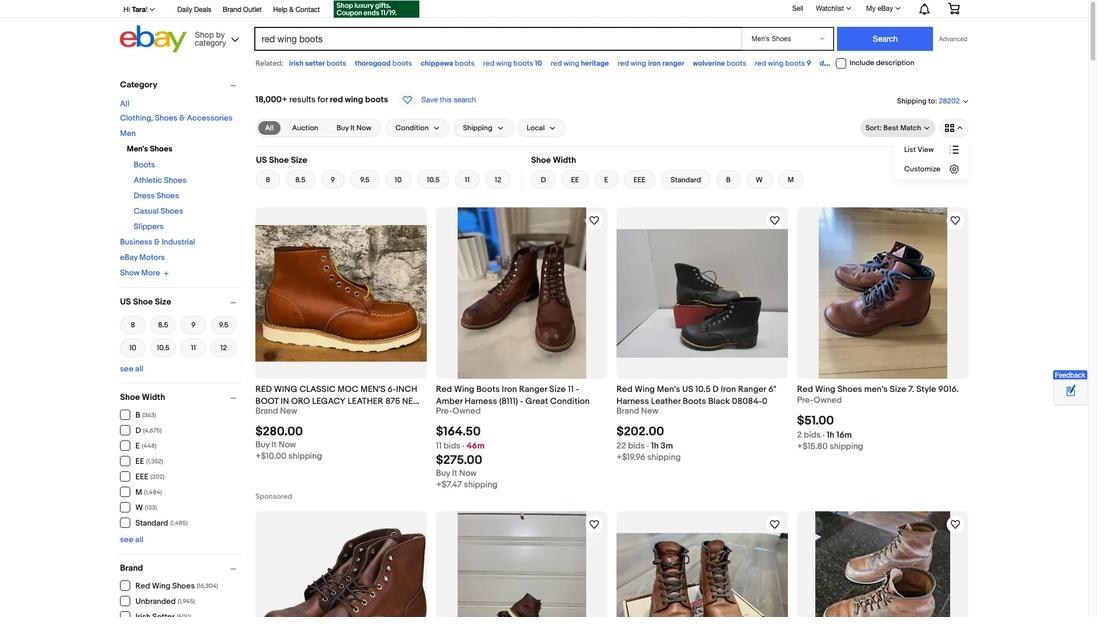 Task type: locate. For each thing, give the bounding box(es) containing it.
now up +$7.47
[[459, 468, 477, 479]]

ee for ee
[[571, 175, 579, 185]]

0 horizontal spatial w
[[135, 503, 143, 513]]

6-
[[388, 384, 396, 395]]

shoe width inside main content
[[531, 155, 576, 166]]

1h left 3m
[[651, 441, 659, 452]]

· inside $164.50 11 bids · 46m $275.00 buy it now +$7.47 shipping
[[463, 441, 465, 452]]

0 vertical spatial 11 link
[[455, 170, 480, 189]]

bids down $164.50
[[444, 441, 461, 452]]

1 see from the top
[[120, 364, 133, 374]]

$202.00
[[617, 425, 664, 440]]

shop by category banner
[[117, 0, 969, 55]]

buy up '+$10.00'
[[256, 440, 270, 451]]

red inside red wing shoes men's size 7. style 9016. pre-owned
[[797, 384, 813, 395]]

list
[[905, 145, 916, 154]]

9.5 down us shoe size "dropdown button"
[[219, 320, 229, 330]]

red inside red wing men's us 10.5 d iron ranger 6" harness leather boots black 08084-0 brand new
[[617, 384, 633, 395]]

red
[[256, 384, 272, 395]]

1 horizontal spatial 12
[[495, 175, 502, 185]]

0 horizontal spatial pre-
[[436, 406, 453, 417]]

12 link
[[485, 170, 511, 189], [211, 338, 237, 358]]

standard for standard (1,485)
[[135, 518, 168, 528]]

classic
[[300, 384, 336, 395]]

w left (133)
[[135, 503, 143, 513]]

ranger
[[519, 384, 548, 395], [738, 384, 767, 395]]

all link down 18,000
[[258, 121, 281, 135]]

bids up the +$19.96
[[628, 441, 645, 452]]

1 horizontal spatial b
[[726, 175, 731, 185]]

boots up buy it now link
[[365, 94, 388, 105]]

11 link down the shipping dropdown button
[[455, 170, 480, 189]]

& up motors
[[154, 237, 160, 247]]

red
[[483, 59, 495, 68], [551, 59, 562, 68], [618, 59, 629, 68], [755, 59, 767, 68], [330, 94, 343, 105]]

1 horizontal spatial 10
[[395, 175, 402, 185]]

(1,484)
[[144, 489, 162, 496]]

clothing, shoes & accessories men
[[120, 113, 233, 138]]

w right 'b' "link"
[[756, 175, 763, 185]]

red right heritage in the top of the page
[[618, 59, 629, 68]]

wing left heritage in the top of the page
[[564, 59, 579, 68]]

red wing iron ranger
[[618, 59, 685, 68]]

red wing shoes (16,304)
[[135, 581, 218, 591]]

red inside main content
[[330, 94, 343, 105]]

9.5 down buy it now
[[360, 175, 370, 185]]

daily deals link
[[177, 4, 211, 17]]

none submit inside shop by category banner
[[838, 27, 934, 51]]

All selected text field
[[265, 123, 274, 133]]

1 vertical spatial all
[[265, 123, 274, 133]]

iron up (8111)
[[502, 384, 517, 395]]

buy down 18,000 + results for red wing boots
[[337, 123, 349, 133]]

it
[[350, 123, 355, 133], [272, 440, 277, 451], [452, 468, 457, 479]]

· left 46m
[[463, 441, 465, 452]]

harness
[[465, 396, 497, 407], [617, 396, 649, 407]]

· down the $202.00 at the bottom right of the page
[[647, 441, 649, 452]]

0 vertical spatial ee
[[571, 175, 579, 185]]

0 horizontal spatial b
[[135, 410, 140, 420]]

condition inside dropdown button
[[395, 123, 429, 133]]

harness for $164.50
[[465, 396, 497, 407]]

11 inside red wing boots iron ranger size 11  - amber harness (8111) - great condition pre-owned
[[568, 384, 574, 395]]

red for red wing iron ranger
[[618, 59, 629, 68]]

shoe width up b (363)
[[120, 392, 165, 403]]

1 vertical spatial e
[[135, 441, 140, 451]]

2 ranger from the left
[[738, 384, 767, 395]]

1 horizontal spatial boots
[[477, 384, 500, 395]]

0 vertical spatial us
[[256, 155, 267, 166]]

search
[[454, 95, 476, 104]]

shoes inside red wing shoes men's size 7. style 9016. pre-owned
[[838, 384, 863, 395]]

shoe up d link on the top of page
[[531, 155, 551, 166]]

ee
[[571, 175, 579, 185], [135, 457, 144, 466]]

8 inside main content
[[266, 175, 270, 185]]

1 horizontal spatial 9
[[331, 175, 335, 185]]

0 vertical spatial 8.5
[[295, 175, 306, 185]]

9 inside main content
[[331, 175, 335, 185]]

wing for $164.50
[[454, 384, 475, 395]]

2 iron from the left
[[721, 384, 736, 395]]

9 link
[[321, 170, 345, 189], [181, 315, 206, 335]]

1 vertical spatial 10.5
[[157, 343, 170, 352]]

0 vertical spatial see all
[[120, 364, 143, 374]]

1 see all button from the top
[[120, 364, 143, 374]]

0 vertical spatial -
[[576, 384, 579, 395]]

1 all from the top
[[135, 364, 143, 374]]

men's up the leather
[[657, 384, 680, 395]]

wing
[[274, 384, 298, 395]]

8 down show
[[131, 320, 135, 330]]

10 link
[[385, 170, 412, 189], [120, 338, 146, 358]]

eee link
[[624, 170, 656, 189]]

0 vertical spatial 10.5
[[427, 175, 440, 185]]

1 vertical spatial 8 link
[[120, 315, 146, 335]]

2 horizontal spatial it
[[452, 468, 457, 479]]

width inside main content
[[553, 155, 576, 166]]

0 horizontal spatial iron
[[502, 384, 517, 395]]

1 horizontal spatial d
[[541, 175, 546, 185]]

ebay
[[878, 5, 893, 13], [120, 253, 138, 262]]

red wing classic moc men's 6-inch boot in oro legacy leather 875 new in box image
[[256, 225, 427, 362]]

1 horizontal spatial us shoe size
[[256, 155, 307, 166]]

width up (363) at the left of page
[[142, 392, 165, 403]]

red inside red wing boots iron ranger size 11  - amber harness (8111) - great condition pre-owned
[[436, 384, 452, 395]]

d inside red wing men's us 10.5 d iron ranger 6" harness leather boots black 08084-0 brand new
[[713, 384, 719, 395]]

1 horizontal spatial 9 link
[[321, 170, 345, 189]]

wing up the $51.00
[[815, 384, 836, 395]]

it up +$7.47
[[452, 468, 457, 479]]

w
[[756, 175, 763, 185], [135, 503, 143, 513]]

new down "wing"
[[280, 406, 297, 417]]

9 down buy it now link
[[331, 175, 335, 185]]

eee left (202) at the bottom of the page
[[135, 472, 149, 482]]

1 vertical spatial ebay
[[120, 253, 138, 262]]

see all button for us
[[120, 364, 143, 374]]

2 vertical spatial boots
[[683, 396, 706, 407]]

e for e (448)
[[135, 441, 140, 451]]

owned inside red wing boots iron ranger size 11  - amber harness (8111) - great condition pre-owned
[[453, 406, 481, 417]]

1 horizontal spatial all
[[265, 123, 274, 133]]

2 see all from the top
[[120, 535, 143, 544]]

9 left danner
[[807, 59, 811, 68]]

heritage
[[581, 59, 609, 68]]

best
[[884, 123, 899, 133]]

this
[[440, 95, 452, 104]]

wing inside red wing boots iron ranger size 11  - amber harness (8111) - great condition pre-owned
[[454, 384, 475, 395]]

boots up (8111)
[[477, 384, 500, 395]]

2 see from the top
[[120, 535, 133, 544]]

bids for $164.50
[[444, 441, 461, 452]]

buy up +$7.47
[[436, 468, 450, 479]]

1 horizontal spatial 10.5
[[427, 175, 440, 185]]

ranger
[[663, 59, 685, 68]]

10.5 inside red wing men's us 10.5 d iron ranger 6" harness leather boots black 08084-0 brand new
[[696, 384, 711, 395]]

shipping inside shipping to : 28202
[[897, 96, 927, 106]]

1 vertical spatial &
[[179, 113, 185, 123]]

d for d
[[541, 175, 546, 185]]

1h inside $51.00 2 bids · 1h 16m +$15.80 shipping
[[827, 430, 835, 441]]

shoe down show more button at the left of page
[[133, 296, 153, 307]]

see all button for shoe
[[120, 535, 143, 544]]

8 for the rightmost 8 link
[[266, 175, 270, 185]]

0 horizontal spatial shipping
[[463, 123, 493, 133]]

2 new from the left
[[641, 406, 659, 417]]

eee inside main content
[[634, 175, 646, 185]]

& inside business & industrial ebay motors
[[154, 237, 160, 247]]

boots
[[134, 160, 155, 170], [477, 384, 500, 395], [683, 396, 706, 407]]

ebay inside account navigation
[[878, 5, 893, 13]]

it inside $280.00 buy it now +$10.00 shipping
[[272, 440, 277, 451]]

unbranded
[[135, 597, 176, 606]]

11
[[465, 175, 470, 185], [191, 343, 196, 352], [568, 384, 574, 395], [436, 441, 442, 452]]

casual
[[134, 206, 159, 216]]

now up '+$10.00'
[[279, 440, 296, 451]]

width up ee link
[[553, 155, 576, 166]]

0 horizontal spatial d
[[135, 426, 141, 436]]

us
[[256, 155, 267, 166], [120, 296, 131, 307], [682, 384, 694, 395]]

0 vertical spatial shipping
[[897, 96, 927, 106]]

1 vertical spatial condition
[[550, 396, 590, 407]]

bids for $202.00
[[628, 441, 645, 452]]

Search for anything text field
[[256, 28, 740, 50]]

bids up +$15.80
[[804, 430, 821, 441]]

category
[[195, 38, 226, 47]]

1 new from the left
[[280, 406, 297, 417]]

red for $164.50
[[436, 384, 452, 395]]

red for $51.00
[[797, 384, 813, 395]]

brand button
[[120, 563, 241, 574]]

1 horizontal spatial ee
[[571, 175, 579, 185]]

wolverine
[[693, 59, 725, 68]]

0 vertical spatial shoe width
[[531, 155, 576, 166]]

boots left black
[[683, 396, 706, 407]]

wing down search for anything text box
[[496, 59, 512, 68]]

2 vertical spatial 10
[[129, 343, 136, 352]]

us shoe size button
[[120, 296, 241, 307]]

now
[[357, 123, 371, 133], [279, 440, 296, 451], [459, 468, 477, 479]]

shoes up dress shoes link
[[164, 175, 187, 185]]

1 see all from the top
[[120, 364, 143, 374]]

wing inside main content
[[345, 94, 363, 105]]

:
[[935, 96, 937, 106]]

10.5 link down the condition dropdown button
[[417, 170, 450, 189]]

ee for ee (1,352)
[[135, 457, 144, 466]]

0 vertical spatial eee
[[634, 175, 646, 185]]

2 see all button from the top
[[120, 535, 143, 544]]

0 horizontal spatial it
[[272, 440, 277, 451]]

1 vertical spatial see
[[120, 535, 133, 544]]

bids for $51.00
[[804, 430, 821, 441]]

wing up "amber"
[[454, 384, 475, 395]]

9.5 link down us shoe size "dropdown button"
[[211, 315, 237, 335]]

boots
[[327, 59, 346, 68], [393, 59, 412, 68], [455, 59, 475, 68], [514, 59, 533, 68], [727, 59, 747, 68], [785, 59, 805, 68], [845, 59, 865, 68], [365, 94, 388, 105]]

shoes up boots link
[[150, 144, 173, 154]]

0 vertical spatial boots
[[134, 160, 155, 170]]

2 all from the top
[[135, 535, 143, 544]]

wing up the leather
[[635, 384, 655, 395]]

leather
[[348, 396, 384, 407]]

1 horizontal spatial new
[[641, 406, 659, 417]]

(1,945)
[[178, 598, 195, 605]]

see all
[[120, 364, 143, 374], [120, 535, 143, 544]]

new inside red wing men's us 10.5 d iron ranger 6" harness leather boots black 08084-0 brand new
[[641, 406, 659, 417]]

ranger up the 08084-
[[738, 384, 767, 395]]

8.5 down the auction link
[[295, 175, 306, 185]]

pre- inside red wing boots iron ranger size 11  - amber harness (8111) - great condition pre-owned
[[436, 406, 453, 417]]

& for industrial
[[154, 237, 160, 247]]

all down "standard (1,485)"
[[135, 535, 143, 544]]

w for w
[[756, 175, 763, 185]]

shoes down athletic shoes link
[[157, 191, 179, 201]]

all link
[[120, 99, 129, 109], [258, 121, 281, 135]]

see all for shoe
[[120, 535, 143, 544]]

my
[[867, 5, 876, 13]]

1 vertical spatial standard
[[135, 518, 168, 528]]

9 down us shoe size "dropdown button"
[[191, 320, 196, 330]]

& right the help
[[289, 6, 294, 14]]

1 horizontal spatial condition
[[550, 396, 590, 407]]

buy
[[337, 123, 349, 133], [256, 440, 270, 451], [436, 468, 450, 479]]

red wing 1907 heritage 6" classic moc toe boots size 12ee image
[[816, 512, 951, 617]]

e inside main content
[[605, 175, 609, 185]]

1 iron from the left
[[502, 384, 517, 395]]

width
[[553, 155, 576, 166], [142, 392, 165, 403]]

show more
[[120, 268, 160, 278]]

shipping down search
[[463, 123, 493, 133]]

red wing men's us 10.5 d iron ranger 6" harness leather boots black 08084-0 brand new
[[617, 384, 777, 417]]

daily deals
[[177, 6, 211, 14]]

clothing,
[[120, 113, 153, 123]]

now inside $280.00 buy it now +$10.00 shipping
[[279, 440, 296, 451]]

see for shoe
[[120, 535, 133, 544]]

8.5 down us shoe size "dropdown button"
[[158, 320, 168, 330]]

1 horizontal spatial ranger
[[738, 384, 767, 395]]

bids inside $164.50 11 bids · 46m $275.00 buy it now +$7.47 shipping
[[444, 441, 461, 452]]

e left (448)
[[135, 441, 140, 451]]

b left (363) at the left of page
[[135, 410, 140, 420]]

main content
[[251, 74, 973, 617]]

standard left 'b' "link"
[[671, 175, 701, 185]]

0 horizontal spatial bids
[[444, 441, 461, 452]]

wing up buy it now
[[345, 94, 363, 105]]

standard down (133)
[[135, 518, 168, 528]]

1 horizontal spatial 11 link
[[455, 170, 480, 189]]

d link
[[531, 170, 556, 189]]

1 vertical spatial b
[[135, 410, 140, 420]]

2 vertical spatial it
[[452, 468, 457, 479]]

dress
[[134, 191, 155, 201]]

1 vertical spatial 9.5 link
[[211, 315, 237, 335]]

0 horizontal spatial eee
[[135, 472, 149, 482]]

8.5 link down us shoe size "dropdown button"
[[150, 315, 176, 335]]

advanced link
[[934, 27, 968, 50]]

harness inside red wing boots iron ranger size 11  - amber harness (8111) - great condition pre-owned
[[465, 396, 497, 407]]

brand inside account navigation
[[223, 6, 241, 14]]

wing inside red wing men's us 10.5 d iron ranger 6" harness leather boots black 08084-0 brand new
[[635, 384, 655, 395]]

2 harness from the left
[[617, 396, 649, 407]]

danner boots
[[820, 59, 865, 68]]

0 horizontal spatial standard
[[135, 518, 168, 528]]

08084-
[[732, 396, 762, 407]]

shipping inside $164.50 11 bids · 46m $275.00 buy it now +$7.47 shipping
[[464, 480, 498, 491]]

owned inside red wing shoes men's size 7. style 9016. pre-owned
[[814, 395, 842, 406]]

owned up the $51.00
[[814, 395, 842, 406]]

bids
[[804, 430, 821, 441], [444, 441, 461, 452], [628, 441, 645, 452]]

harness inside red wing men's us 10.5 d iron ranger 6" harness leather boots black 08084-0 brand new
[[617, 396, 649, 407]]

unbranded (1,945)
[[135, 597, 195, 606]]

0 vertical spatial d
[[541, 175, 546, 185]]

b for b (363)
[[135, 410, 140, 420]]

wing for $202.00
[[635, 384, 655, 395]]

$164.50 11 bids · 46m $275.00 buy it now +$7.47 shipping
[[436, 425, 498, 491]]

10.5 up black
[[696, 384, 711, 395]]

shoe down the all text field
[[269, 155, 289, 166]]

shoes left the men's
[[838, 384, 863, 395]]

1 horizontal spatial ebay
[[878, 5, 893, 13]]

1 horizontal spatial 10.5 link
[[417, 170, 450, 189]]

ebay right my
[[878, 5, 893, 13]]

watch red wing boots iron ranger size 11  - amber harness (8111) - great condition image
[[588, 214, 601, 227]]

1h left 16m
[[827, 430, 835, 441]]

0 horizontal spatial -
[[520, 396, 524, 407]]

0 vertical spatial &
[[289, 6, 294, 14]]

harness left (8111)
[[465, 396, 497, 407]]

9 link down buy it now
[[321, 170, 345, 189]]

$280.00 buy it now +$10.00 shipping
[[256, 425, 322, 462]]

b left the w 'link'
[[726, 175, 731, 185]]

1 vertical spatial shipping
[[463, 123, 493, 133]]

8 link down show
[[120, 315, 146, 335]]

1 vertical spatial us
[[120, 296, 131, 307]]

1 horizontal spatial e
[[605, 175, 609, 185]]

1 ranger from the left
[[519, 384, 548, 395]]

wing inside red wing shoes men's size 7. style 9016. pre-owned
[[815, 384, 836, 395]]

shoes right clothing,
[[155, 113, 178, 123]]

18,000 + results for red wing boots
[[256, 94, 388, 105]]

new up the $202.00 at the bottom right of the page
[[641, 406, 659, 417]]

0 horizontal spatial 10.5
[[157, 343, 170, 352]]

red up "amber"
[[436, 384, 452, 395]]

us shoe size inside main content
[[256, 155, 307, 166]]

boots inside red wing boots iron ranger size 11  - amber harness (8111) - great condition pre-owned
[[477, 384, 500, 395]]

1 vertical spatial m
[[135, 488, 142, 497]]

8.5 inside main content
[[295, 175, 306, 185]]

1 horizontal spatial 8
[[266, 175, 270, 185]]

owned up $164.50
[[453, 406, 481, 417]]

10.5 down us shoe size "dropdown button"
[[157, 343, 170, 352]]

8.5
[[295, 175, 306, 185], [158, 320, 168, 330]]

see all for us
[[120, 364, 143, 374]]

0 horizontal spatial shoe width
[[120, 392, 165, 403]]

10.5 for the left 10.5 link
[[157, 343, 170, 352]]

1 horizontal spatial 1h
[[827, 430, 835, 441]]

1 vertical spatial 11 link
[[181, 338, 206, 358]]

boots down search for anything text box
[[514, 59, 533, 68]]

· inside $51.00 2 bids · 1h 16m +$15.80 shipping
[[823, 430, 825, 441]]

bids inside $51.00 2 bids · 1h 16m +$15.80 shipping
[[804, 430, 821, 441]]

brand down red
[[256, 406, 278, 417]]

pre- up the $51.00
[[797, 395, 814, 406]]

ee left (1,352)
[[135, 457, 144, 466]]

iron
[[648, 59, 661, 68]]

8 for bottom 8 link
[[131, 320, 135, 330]]

0 vertical spatial condition
[[395, 123, 429, 133]]

0 horizontal spatial 8 link
[[120, 315, 146, 335]]

w inside 'link'
[[756, 175, 763, 185]]

bids inside $202.00 22 bids · 1h 3m +$19.96 shipping
[[628, 441, 645, 452]]

red wing boots iron ranger size 11  - amber harness (8111) - great condition link
[[436, 384, 608, 407]]

shoe width up d link on the top of page
[[531, 155, 576, 166]]

8.5 link
[[286, 170, 315, 189], [150, 315, 176, 335]]

0 horizontal spatial 8.5 link
[[150, 315, 176, 335]]

red wing classic moc men's 6-inch boot in oro legacy leather 875 new in box
[[256, 384, 421, 419]]

include description
[[850, 58, 915, 68]]

0 vertical spatial see
[[120, 364, 133, 374]]

red wing shoes men's size 7. style 9016. heading
[[797, 384, 959, 395]]

b for b
[[726, 175, 731, 185]]

eee right e link
[[634, 175, 646, 185]]

sort: best match button
[[861, 119, 936, 137]]

$51.00
[[797, 414, 834, 429]]

d left (4,675)
[[135, 426, 141, 436]]

red wing boots iron ranger size 11  - amber harness (8111) - great condition image
[[458, 207, 586, 379]]

2
[[797, 430, 802, 441]]

red for red wing boots 10
[[483, 59, 495, 68]]

chippewa
[[421, 59, 453, 68]]

· up +$15.80
[[823, 430, 825, 441]]

red for red wing boots 9
[[755, 59, 767, 68]]

10.5 down the condition dropdown button
[[427, 175, 440, 185]]

boots right danner
[[845, 59, 865, 68]]

your shopping cart image
[[948, 3, 961, 14]]

1 horizontal spatial eee
[[634, 175, 646, 185]]

red wing shoes men's size 7. style 9016. image
[[819, 207, 947, 379]]

0 horizontal spatial e
[[135, 441, 140, 451]]

shipping
[[830, 441, 864, 452], [289, 451, 322, 462], [647, 452, 681, 463], [464, 480, 498, 491]]

1 harness from the left
[[465, 396, 497, 407]]

11 inside $164.50 11 bids · 46m $275.00 buy it now +$7.47 shipping
[[436, 441, 442, 452]]

None submit
[[838, 27, 934, 51]]

boots left danner
[[785, 59, 805, 68]]

1 vertical spatial boots
[[477, 384, 500, 395]]

ee left e link
[[571, 175, 579, 185]]

standard inside main content
[[671, 175, 701, 185]]

1 vertical spatial eee
[[135, 472, 149, 482]]

watchlist link
[[810, 2, 857, 15]]

it inside $164.50 11 bids · 46m $275.00 buy it now +$7.47 shipping
[[452, 468, 457, 479]]

condition
[[395, 123, 429, 133], [550, 396, 590, 407]]

0 horizontal spatial now
[[279, 440, 296, 451]]

0 horizontal spatial m
[[135, 488, 142, 497]]

9 link down us shoe size "dropdown button"
[[181, 315, 206, 335]]

1 vertical spatial 9 link
[[181, 315, 206, 335]]

0 vertical spatial m
[[788, 175, 794, 185]]

setter
[[305, 59, 325, 68]]

· inside $202.00 22 bids · 1h 3m +$19.96 shipping
[[647, 441, 649, 452]]

& inside account navigation
[[289, 6, 294, 14]]

8 link down the all text field
[[256, 170, 280, 189]]

0 horizontal spatial boots
[[134, 160, 155, 170]]

wing for $51.00
[[815, 384, 836, 395]]

0 vertical spatial 10 link
[[385, 170, 412, 189]]

wing up the unbranded (1,945)
[[152, 581, 171, 591]]

men's inside red wing men's us 10.5 d iron ranger 6" harness leather boots black 08084-0 brand new
[[657, 384, 680, 395]]

2 vertical spatial 10.5
[[696, 384, 711, 395]]

in down boot
[[256, 408, 264, 419]]

buy inside $164.50 11 bids · 46m $275.00 buy it now +$7.47 shipping
[[436, 468, 450, 479]]

10 inside main content
[[395, 175, 402, 185]]

b inside 'b' "link"
[[726, 175, 731, 185]]

0 horizontal spatial men's
[[127, 144, 148, 154]]

now down 18,000 + results for red wing boots
[[357, 123, 371, 133]]

e
[[605, 175, 609, 185], [135, 441, 140, 451]]

1 horizontal spatial &
[[179, 113, 185, 123]]

inch
[[396, 384, 417, 395]]

0 horizontal spatial 11 link
[[181, 338, 206, 358]]

all down 18,000
[[265, 123, 274, 133]]

1 vertical spatial shoe width
[[120, 392, 165, 403]]

0 horizontal spatial us shoe size
[[120, 296, 171, 307]]

shipping inside dropdown button
[[463, 123, 493, 133]]

pre- up $164.50
[[436, 406, 453, 417]]

boots inside boots athletic shoes dress shoes casual shoes slippers
[[134, 160, 155, 170]]

see all button up b (363)
[[120, 364, 143, 374]]

0 vertical spatial e
[[605, 175, 609, 185]]

11 link
[[455, 170, 480, 189], [181, 338, 206, 358]]

0 horizontal spatial 8
[[131, 320, 135, 330]]

1h inside $202.00 22 bids · 1h 3m +$19.96 shipping
[[651, 441, 659, 452]]

deals
[[194, 6, 211, 14]]

condition down save
[[395, 123, 429, 133]]

see for us
[[120, 364, 133, 374]]

brand left outlet on the top left of page
[[223, 6, 241, 14]]

m inside main content
[[788, 175, 794, 185]]

shipping inside $202.00 22 bids · 1h 3m +$19.96 shipping
[[647, 452, 681, 463]]

see all down "standard (1,485)"
[[120, 535, 143, 544]]



Task type: describe. For each thing, give the bounding box(es) containing it.
red wing men's us 10.5 d iron ranger 6" harness leather boots black 08084-0 heading
[[617, 384, 777, 407]]

danner
[[820, 59, 843, 68]]

d for d (4,675)
[[135, 426, 141, 436]]

1 horizontal spatial 10 link
[[385, 170, 412, 189]]

iron inside red wing boots iron ranger size 11  - amber harness (8111) - great condition pre-owned
[[502, 384, 517, 395]]

ranger inside red wing boots iron ranger size 11  - amber harness (8111) - great condition pre-owned
[[519, 384, 548, 395]]

leather
[[651, 396, 681, 407]]

brand outlet
[[223, 6, 262, 14]]

& inside clothing, shoes & accessories men
[[179, 113, 185, 123]]

clothing, shoes & accessories link
[[120, 113, 233, 123]]

standard (1,485)
[[135, 518, 188, 528]]

7.
[[909, 384, 915, 395]]

boots right wolverine
[[727, 59, 747, 68]]

athletic
[[134, 175, 162, 185]]

wing for red wing heritage
[[564, 59, 579, 68]]

standard link
[[661, 170, 711, 189]]

(1,352)
[[146, 458, 163, 465]]

main content containing $51.00
[[251, 74, 973, 617]]

red wing classic moc men's 6-inch boot in oro legacy leather 875 new in box link
[[256, 384, 427, 419]]

b (363)
[[135, 410, 156, 420]]

shoes up (1,945)
[[172, 581, 195, 591]]

1 horizontal spatial 12 link
[[485, 170, 511, 189]]

dress shoes link
[[134, 191, 179, 201]]

iron inside red wing men's us 10.5 d iron ranger 6" harness leather boots black 08084-0 brand new
[[721, 384, 736, 395]]

my ebay
[[867, 5, 893, 13]]

save
[[421, 95, 438, 104]]

daily
[[177, 6, 192, 14]]

!
[[146, 6, 148, 14]]

local
[[527, 123, 545, 133]]

ee link
[[562, 170, 589, 189]]

1 vertical spatial in
[[256, 408, 264, 419]]

include
[[850, 58, 875, 68]]

ebay inside business & industrial ebay motors
[[120, 253, 138, 262]]

red wing shoes heritage classic moc 1907 boots | men size 10 ee - copper image
[[458, 512, 586, 617]]

boots inside main content
[[365, 94, 388, 105]]

1 vertical spatial 12 link
[[211, 338, 237, 358]]

8.5 for 8.5 link to the right
[[295, 175, 306, 185]]

outlet
[[243, 6, 262, 14]]

8.5 for 8.5 link to the bottom
[[158, 320, 168, 330]]

brand for brand outlet
[[223, 6, 241, 14]]

0 vertical spatial 9 link
[[321, 170, 345, 189]]

tara
[[132, 5, 146, 14]]

(133)
[[145, 504, 157, 512]]

buy it now
[[337, 123, 371, 133]]

eee (202)
[[135, 472, 164, 482]]

by
[[216, 30, 225, 39]]

buy it now link
[[330, 121, 378, 135]]

0 horizontal spatial 9
[[191, 320, 196, 330]]

1 horizontal spatial -
[[576, 384, 579, 395]]

m for m (1,484)
[[135, 488, 142, 497]]

shoe up b (363)
[[120, 392, 140, 403]]

wing for red wing boots 10
[[496, 59, 512, 68]]

red wing heritage 9016 beckman boots 9.5d cigar featherstone leather. image
[[617, 533, 788, 617]]

0 vertical spatial 10
[[535, 59, 542, 68]]

category
[[120, 79, 157, 90]]

0 vertical spatial 9
[[807, 59, 811, 68]]

pre- inside red wing shoes men's size 7. style 9016. pre-owned
[[797, 395, 814, 406]]

wing for red wing boots 9
[[768, 59, 784, 68]]

watch red wing heritage 9016 beckman boots 9.5d cigar featherstone leather. image
[[768, 518, 782, 532]]

1 vertical spatial 12
[[221, 343, 227, 352]]

list view link
[[895, 140, 968, 159]]

shoes down dress shoes link
[[161, 206, 183, 216]]

view
[[918, 145, 934, 154]]

all for width
[[135, 535, 143, 544]]

harness for $202.00
[[617, 396, 649, 407]]

boots inside red wing men's us 10.5 d iron ranger 6" harness leather boots black 08084-0 brand new
[[683, 396, 706, 407]]

brand for brand
[[120, 563, 143, 574]]

irish
[[289, 59, 304, 68]]

0 horizontal spatial 9.5
[[219, 320, 229, 330]]

brand inside red wing men's us 10.5 d iron ranger 6" harness leather boots black 08084-0 brand new
[[617, 406, 639, 417]]

shop by category
[[195, 30, 226, 47]]

e for e
[[605, 175, 609, 185]]

boots right setter
[[327, 59, 346, 68]]

amber
[[436, 396, 463, 407]]

auction link
[[285, 121, 325, 135]]

0 vertical spatial in
[[281, 396, 289, 407]]

0 vertical spatial all link
[[120, 99, 129, 109]]

0 vertical spatial 10.5 link
[[417, 170, 450, 189]]

watchlist
[[816, 5, 844, 13]]

slippers link
[[134, 222, 164, 231]]

red wing classic moc men's 6-inch boot in oro legacy leather 875 new in box heading
[[256, 384, 421, 419]]

great
[[526, 396, 548, 407]]

boots right thorogood
[[393, 59, 412, 68]]

size inside red wing shoes men's size 7. style 9016. pre-owned
[[890, 384, 907, 395]]

red wing shoes men's size 7. style 9016. link
[[797, 384, 969, 396]]

9016.
[[939, 384, 959, 395]]

0
[[762, 396, 768, 407]]

sell
[[792, 4, 804, 12]]

boots right chippewa at the top of the page
[[455, 59, 475, 68]]

sort:
[[866, 123, 882, 133]]

w (133)
[[135, 503, 157, 513]]

0 horizontal spatial 10.5 link
[[150, 338, 176, 358]]

red wing boots 9
[[755, 59, 811, 68]]

ebay motors link
[[120, 253, 165, 262]]

0 vertical spatial men's
[[127, 144, 148, 154]]

get the coupon image
[[334, 1, 419, 18]]

· for 16m
[[823, 430, 825, 441]]

1h for $51.00
[[827, 430, 835, 441]]

black
[[708, 396, 730, 407]]

red for $202.00
[[617, 384, 633, 395]]

list view
[[905, 145, 934, 154]]

standard for standard
[[671, 175, 701, 185]]

& for contact
[[289, 6, 294, 14]]

eee for eee (202)
[[135, 472, 149, 482]]

wing for red wing iron ranger
[[631, 59, 646, 68]]

+$7.47
[[436, 480, 462, 491]]

w link
[[746, 170, 773, 189]]

12 inside main content
[[495, 175, 502, 185]]

· for 3m
[[647, 441, 649, 452]]

business
[[120, 237, 152, 247]]

red wing heritage classic 6" iron ranger boot # 8111 amber made in usa 2e & d image
[[256, 528, 427, 617]]

1 horizontal spatial 8 link
[[256, 170, 280, 189]]

+$15.80
[[797, 441, 828, 452]]

watch red wing shoes men's size 7. style 9016. image
[[949, 214, 963, 227]]

+$19.96
[[617, 452, 645, 463]]

$280.00
[[256, 425, 303, 440]]

red for red wing heritage
[[551, 59, 562, 68]]

save this search
[[421, 95, 476, 104]]

size inside red wing boots iron ranger size 11  - amber harness (8111) - great condition pre-owned
[[550, 384, 566, 395]]

9.5 inside main content
[[360, 175, 370, 185]]

athletic shoes link
[[134, 175, 187, 185]]

shoe width button
[[120, 392, 241, 403]]

local button
[[517, 119, 566, 137]]

all for shoe
[[135, 364, 143, 374]]

0 horizontal spatial 10 link
[[120, 338, 146, 358]]

watch red wing men's us 10.5 d iron ranger 6" harness leather boots black 08084-0 image
[[768, 214, 782, 227]]

0 horizontal spatial all
[[120, 99, 129, 109]]

e (448)
[[135, 441, 157, 451]]

hi tara !
[[123, 5, 148, 14]]

help & contact link
[[273, 4, 320, 17]]

28202
[[939, 97, 960, 106]]

now inside $164.50 11 bids · 46m $275.00 buy it now +$7.47 shipping
[[459, 468, 477, 479]]

watch red wing 1907 heritage 6" classic moc toe boots size 12ee image
[[949, 518, 963, 532]]

category button
[[120, 79, 241, 90]]

men's
[[865, 384, 888, 395]]

business & industrial ebay motors
[[120, 237, 195, 262]]

0 horizontal spatial 10
[[129, 343, 136, 352]]

b link
[[717, 170, 741, 189]]

buy inside $280.00 buy it now +$10.00 shipping
[[256, 440, 270, 451]]

brand for brand new
[[256, 406, 278, 417]]

us inside red wing men's us 10.5 d iron ranger 6" harness leather boots black 08084-0 brand new
[[682, 384, 694, 395]]

0 vertical spatial buy
[[337, 123, 349, 133]]

16m
[[837, 430, 852, 441]]

1 horizontal spatial it
[[350, 123, 355, 133]]

shipping for shipping
[[463, 123, 493, 133]]

1 vertical spatial us shoe size
[[120, 296, 171, 307]]

1 vertical spatial 8.5 link
[[150, 315, 176, 335]]

watch red wing shoes heritage classic moc 1907 boots | men size 10 ee - copper image
[[588, 518, 601, 532]]

m for m
[[788, 175, 794, 185]]

related:
[[256, 59, 284, 68]]

1h for $202.00
[[651, 441, 659, 452]]

$202.00 22 bids · 1h 3m +$19.96 shipping
[[617, 425, 681, 463]]

red wing men's us 10.5 d iron ranger 6" harness leather boots black 08084-0 image
[[617, 229, 788, 358]]

slippers
[[134, 222, 164, 231]]

account navigation
[[117, 0, 969, 19]]

listing options selector. gallery view selected. image
[[945, 123, 964, 133]]

shop by category button
[[190, 25, 241, 50]]

red up unbranded
[[135, 581, 150, 591]]

men
[[120, 129, 136, 138]]

1 vertical spatial width
[[142, 392, 165, 403]]

men's shoes
[[127, 144, 173, 154]]

red wing boots iron ranger size 11  - amber harness (8111) - great condition heading
[[436, 384, 590, 407]]

brand outlet link
[[223, 4, 262, 17]]

ranger inside red wing men's us 10.5 d iron ranger 6" harness leather boots black 08084-0 brand new
[[738, 384, 767, 395]]

sort: best match
[[866, 123, 921, 133]]

help & contact
[[273, 6, 320, 14]]

eee for eee
[[634, 175, 646, 185]]

0 vertical spatial 9.5 link
[[351, 170, 379, 189]]

shipping inside $280.00 buy it now +$10.00 shipping
[[289, 451, 322, 462]]

· for $275.00
[[463, 441, 465, 452]]

casual shoes link
[[134, 206, 183, 216]]

red wing boots iron ranger size 11  - amber harness (8111) - great condition pre-owned
[[436, 384, 590, 417]]

all inside main content
[[265, 123, 274, 133]]

1 vertical spatial all link
[[258, 121, 281, 135]]

shoes inside clothing, shoes & accessories men
[[155, 113, 178, 123]]

shipping button
[[453, 119, 514, 137]]

10.5 for topmost 10.5 link
[[427, 175, 440, 185]]

help
[[273, 6, 287, 14]]

irish setter boots
[[289, 59, 346, 68]]

shipping to : 28202
[[897, 96, 960, 106]]

condition inside red wing boots iron ranger size 11  - amber harness (8111) - great condition pre-owned
[[550, 396, 590, 407]]

ee (1,352)
[[135, 457, 163, 466]]

w for w (133)
[[135, 503, 143, 513]]

0 vertical spatial now
[[357, 123, 371, 133]]

results
[[289, 94, 316, 105]]

shipping inside $51.00 2 bids · 1h 16m +$15.80 shipping
[[830, 441, 864, 452]]

men's
[[361, 384, 386, 395]]

box
[[266, 408, 284, 419]]

875
[[386, 396, 400, 407]]

red wing shoes men's size 7. style 9016. pre-owned
[[797, 384, 959, 406]]

shipping for shipping to : 28202
[[897, 96, 927, 106]]

1 horizontal spatial 8.5 link
[[286, 170, 315, 189]]



Task type: vqa. For each thing, say whether or not it's contained in the screenshot.
$324.70
no



